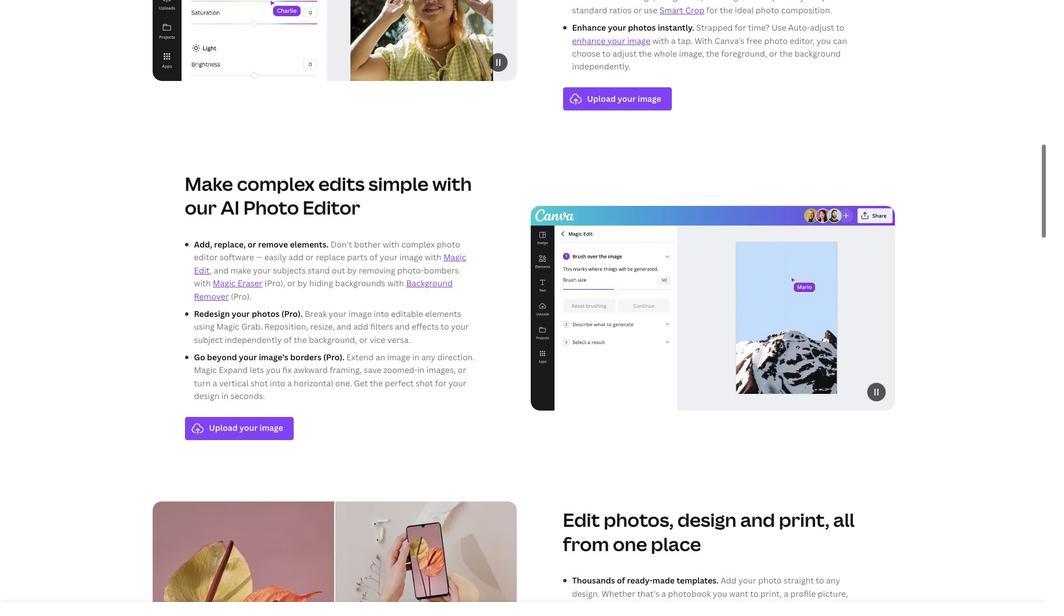 Task type: describe. For each thing, give the bounding box(es) containing it.
to inside the 'strapped for time? use auto-adjust to enhance your image'
[[837, 22, 845, 33]]

redesign
[[194, 308, 230, 319]]

beyond
[[207, 352, 237, 363]]

your up resize,
[[329, 308, 347, 319]]

ready-
[[627, 575, 653, 586]]

save
[[364, 365, 382, 376]]

instagram
[[594, 601, 633, 602]]

bombers
[[424, 265, 459, 276]]

1 vertical spatial (pro).
[[282, 308, 303, 319]]

bother
[[354, 239, 381, 250]]

strapped
[[697, 22, 733, 33]]

grab.
[[242, 321, 263, 332]]

out
[[332, 265, 345, 276]]

0 horizontal spatial (pro).
[[229, 291, 252, 302]]

make
[[231, 265, 251, 276]]

templates
[[752, 601, 792, 602]]

enhance
[[572, 22, 606, 33]]

your inside extend an image in any direction. magic expand lets you fix awkward framing, save zoomed-in images, or turn a vertical shot into a horizontal one. get the perfect shot for your design in seconds.
[[449, 378, 467, 389]]

your up lets
[[239, 352, 257, 363]]

remover
[[194, 291, 229, 302]]

composition.
[[782, 5, 833, 16]]

editor
[[303, 195, 360, 220]]

go
[[194, 352, 205, 363]]

or down 'subjects'
[[287, 278, 296, 289]]

using
[[194, 321, 215, 332]]

canva's
[[715, 35, 745, 46]]

break
[[305, 308, 327, 319]]

magic eraser (pro), or by hiding backgrounds with
[[213, 278, 406, 289]]

with inside make complex edits simple with our ai photo editor
[[432, 171, 472, 196]]

tap.
[[678, 35, 693, 46]]

thousands
[[572, 575, 615, 586]]

magic edit link
[[194, 252, 467, 276]]

has
[[683, 601, 697, 602]]

2 vertical spatial (pro).
[[323, 352, 345, 363]]

the left ideal
[[720, 5, 733, 16]]

filters
[[370, 321, 393, 332]]

to inside the with a tap. with canva's free photo editor, you can choose to adjust the whole image, the foreground, or the background independently.
[[603, 48, 611, 59]]

edit photos, design and print, all from one place
[[563, 507, 855, 556]]

choose
[[572, 48, 601, 59]]

replace,
[[214, 239, 246, 250]]

adjust inside the with a tap. with canva's free photo editor, you can choose to adjust the whole image, the foreground, or the background independently.
[[613, 48, 637, 59]]

the left whole
[[639, 48, 652, 59]]

image inside extend an image in any direction. magic expand lets you fix awkward framing, save zoomed-in images, or turn a vertical shot into a horizontal one. get the perfect shot for your design in seconds.
[[387, 352, 410, 363]]

subject
[[194, 334, 223, 345]]

independently.
[[572, 61, 631, 72]]

time?
[[749, 22, 770, 33]]

thousands
[[699, 601, 740, 602]]

print, inside the edit photos, design and print, all from one place
[[779, 507, 830, 532]]

an inside add your photo straight to any design. whether that's a photobook you want to print, a profile picture, or an instagram post, canva has thousands of templates ready
[[583, 601, 592, 602]]

easily
[[264, 252, 287, 263]]

editable
[[391, 308, 423, 319]]

to inside break your image into editable elements using magic grab. reposition, resize, and add filters and effects to your subject independently of the background, or vice versa.
[[441, 321, 449, 332]]

photos for (pro).
[[252, 308, 280, 319]]

magic eraser link
[[213, 278, 263, 289]]

simple
[[369, 171, 429, 196]]

or inside extend an image in any direction. magic expand lets you fix awkward framing, save zoomed-in images, or turn a vertical shot into a horizontal one. get the perfect shot for your design in seconds.
[[458, 365, 466, 376]]

or up —
[[248, 239, 256, 250]]

add inside break your image into editable elements using magic grab. reposition, resize, and add filters and effects to your subject independently of the background, or vice versa.
[[354, 321, 369, 332]]

canva
[[657, 601, 681, 602]]

want
[[730, 588, 749, 599]]

photo up time?
[[756, 5, 780, 16]]

photo inside don't bother with complex photo editor software — easily add or replace parts of your image with
[[437, 239, 460, 250]]

and inside the edit photos, design and print, all from one place
[[741, 507, 775, 532]]

extend an image in any direction. magic expand lets you fix awkward framing, save zoomed-in images, or turn a vertical shot into a horizontal one. get the perfect shot for your design in seconds.
[[194, 352, 475, 402]]

to up picture,
[[816, 575, 825, 586]]

hiding
[[309, 278, 333, 289]]

a up 'canva'
[[662, 588, 666, 599]]

elements
[[425, 308, 462, 319]]

of inside add your photo straight to any design. whether that's a photobook you want to print, a profile picture, or an instagram post, canva has thousands of templates ready
[[742, 601, 750, 602]]

a right "turn"
[[213, 378, 217, 389]]

add, replace, or remove elements.
[[194, 239, 329, 250]]

thousands of ready-made templates.
[[572, 575, 719, 586]]

enhance
[[572, 35, 606, 46]]

into inside extend an image in any direction. magic expand lets you fix awkward framing, save zoomed-in images, or turn a vertical shot into a horizontal one. get the perfect shot for your design in seconds.
[[270, 378, 285, 389]]

smart
[[660, 5, 684, 16]]

whether
[[602, 588, 636, 599]]

magic edit
[[194, 252, 467, 276]]

awkward
[[294, 365, 328, 376]]

design inside the edit photos, design and print, all from one place
[[678, 507, 737, 532]]

image inside the 'strapped for time? use auto-adjust to enhance your image'
[[628, 35, 651, 46]]

removing
[[359, 265, 396, 276]]

you inside add your photo straight to any design. whether that's a photobook you want to print, a profile picture, or an instagram post, canva has thousands of templates ready
[[713, 588, 728, 599]]

for inside the 'strapped for time? use auto-adjust to enhance your image'
[[735, 22, 747, 33]]

photo inside the with a tap. with canva's free photo editor, you can choose to adjust the whole image, the foreground, or the background independently.
[[765, 35, 788, 46]]

your inside add your photo straight to any design. whether that's a photobook you want to print, a profile picture, or an instagram post, canva has thousands of templates ready
[[739, 575, 757, 586]]

0 vertical spatial in
[[412, 352, 420, 363]]

enhance your photos instantly.
[[572, 22, 695, 33]]

photos,
[[604, 507, 674, 532]]

images,
[[427, 365, 456, 376]]

any inside extend an image in any direction. magic expand lets you fix awkward framing, save zoomed-in images, or turn a vertical shot into a horizontal one. get the perfect shot for your design in seconds.
[[422, 352, 436, 363]]

image,
[[679, 48, 705, 59]]

, and make your subjects stand out by removing photo-bombers with
[[194, 265, 459, 289]]

effects
[[412, 321, 439, 332]]

smart crop for the ideal photo composition.
[[660, 5, 833, 16]]

one.
[[335, 378, 352, 389]]

ready
[[794, 601, 816, 602]]

edit inside the magic edit
[[194, 265, 210, 276]]

made
[[653, 575, 675, 586]]

straight
[[784, 575, 814, 586]]

photos for instantly.
[[628, 22, 656, 33]]

into inside break your image into editable elements using magic grab. reposition, resize, and add filters and effects to your subject independently of the background, or vice versa.
[[374, 308, 389, 319]]

vice
[[370, 334, 386, 345]]

and inside , and make your subjects stand out by removing photo-bombers with
[[214, 265, 229, 276]]

ai
[[221, 195, 240, 220]]

photobook
[[668, 588, 711, 599]]

—
[[256, 252, 263, 263]]

with right bother
[[383, 239, 400, 250]]

parts
[[347, 252, 368, 263]]

your up grab.
[[232, 308, 250, 319]]

elements.
[[290, 239, 329, 250]]

whole
[[654, 48, 677, 59]]

seconds.
[[231, 391, 265, 402]]

magic up remover
[[213, 278, 236, 289]]

zoomed-
[[384, 365, 418, 376]]

you inside the with a tap. with canva's free photo editor, you can choose to adjust the whole image, the foreground, or the background independently.
[[817, 35, 831, 46]]



Task type: vqa. For each thing, say whether or not it's contained in the screenshot.
Restaurant Logo link
no



Task type: locate. For each thing, give the bounding box(es) containing it.
0 horizontal spatial for
[[435, 378, 447, 389]]

1 horizontal spatial you
[[713, 588, 728, 599]]

a up templates
[[784, 588, 789, 599]]

in down vertical
[[222, 391, 229, 402]]

photos up the enhance your image link
[[628, 22, 656, 33]]

photos
[[628, 22, 656, 33], [252, 308, 280, 319]]

an up save
[[376, 352, 385, 363]]

1 horizontal spatial shot
[[416, 378, 433, 389]]

1 vertical spatial any
[[827, 575, 841, 586]]

of down want
[[742, 601, 750, 602]]

backgrounds
[[335, 278, 386, 289]]

the inside extend an image in any direction. magic expand lets you fix awkward framing, save zoomed-in images, or turn a vertical shot into a horizontal one. get the perfect shot for your design in seconds.
[[370, 378, 383, 389]]

or inside don't bother with complex photo editor software — easily add or replace parts of your image with
[[306, 252, 314, 263]]

magic up "turn"
[[194, 365, 217, 376]]

editor
[[194, 252, 218, 263]]

0 vertical spatial print,
[[779, 507, 830, 532]]

to up can
[[837, 22, 845, 33]]

0 vertical spatial adjust
[[810, 22, 835, 33]]

or inside break your image into editable elements using magic grab. reposition, resize, and add filters and effects to your subject independently of the background, or vice versa.
[[359, 334, 368, 345]]

your inside don't bother with complex photo editor software — easily add or replace parts of your image with
[[380, 252, 398, 263]]

use
[[772, 22, 787, 33]]

picture,
[[818, 588, 848, 599]]

0 horizontal spatial photos
[[252, 308, 280, 319]]

edit
[[194, 265, 210, 276], [563, 507, 600, 532]]

image inside break your image into editable elements using magic grab. reposition, resize, and add filters and effects to your subject independently of the background, or vice versa.
[[349, 308, 372, 319]]

from
[[563, 531, 609, 556]]

extend
[[347, 352, 374, 363]]

stand
[[308, 265, 330, 276]]

your down elements
[[451, 321, 469, 332]]

0 vertical spatial photos
[[628, 22, 656, 33]]

magic inside the magic edit
[[444, 252, 467, 263]]

print,
[[779, 507, 830, 532], [761, 588, 782, 599]]

(pro),
[[265, 278, 285, 289]]

1 shot from the left
[[251, 378, 268, 389]]

an
[[376, 352, 385, 363], [583, 601, 592, 602]]

print, up templates
[[761, 588, 782, 599]]

with
[[653, 35, 670, 46], [432, 171, 472, 196], [383, 239, 400, 250], [425, 252, 442, 263], [194, 278, 211, 289], [388, 278, 404, 289]]

any up the 'images,'
[[422, 352, 436, 363]]

to right want
[[751, 588, 759, 599]]

by inside , and make your subjects stand out by removing photo-bombers with
[[347, 265, 357, 276]]

1 horizontal spatial complex
[[402, 239, 435, 250]]

you inside extend an image in any direction. magic expand lets you fix awkward framing, save zoomed-in images, or turn a vertical shot into a horizontal one. get the perfect shot for your design in seconds.
[[266, 365, 281, 376]]

horizontal
[[294, 378, 333, 389]]

with down ,
[[194, 278, 211, 289]]

get
[[354, 378, 368, 389]]

1 vertical spatial into
[[270, 378, 285, 389]]

into
[[374, 308, 389, 319], [270, 378, 285, 389]]

or
[[770, 48, 778, 59], [248, 239, 256, 250], [306, 252, 314, 263], [287, 278, 296, 289], [359, 334, 368, 345], [458, 365, 466, 376], [572, 601, 581, 602]]

1 vertical spatial in
[[418, 365, 425, 376]]

image
[[628, 35, 651, 46], [400, 252, 423, 263], [349, 308, 372, 319], [387, 352, 410, 363]]

1 vertical spatial add
[[354, 321, 369, 332]]

redesign your photos (pro).
[[194, 308, 303, 319]]

vertical
[[219, 378, 249, 389]]

the down with
[[706, 48, 720, 59]]

image down enhance your photos instantly.
[[628, 35, 651, 46]]

remove
[[258, 239, 288, 250]]

1 vertical spatial photos
[[252, 308, 280, 319]]

or down use
[[770, 48, 778, 59]]

background remover link
[[194, 278, 453, 302]]

0 horizontal spatial design
[[194, 391, 220, 402]]

1 horizontal spatial photos
[[628, 22, 656, 33]]

design inside extend an image in any direction. magic expand lets you fix awkward framing, save zoomed-in images, or turn a vertical shot into a horizontal one. get the perfect shot for your design in seconds.
[[194, 391, 220, 402]]

editor,
[[790, 35, 815, 46]]

fix
[[283, 365, 292, 376]]

2 vertical spatial in
[[222, 391, 229, 402]]

break your image into editable elements using magic grab. reposition, resize, and add filters and effects to your subject independently of the background, or vice versa.
[[194, 308, 469, 345]]

your up the enhance your image link
[[608, 22, 626, 33]]

your up removing
[[380, 252, 398, 263]]

(pro). up reposition,
[[282, 308, 303, 319]]

1 vertical spatial print,
[[761, 588, 782, 599]]

1 horizontal spatial edit
[[563, 507, 600, 532]]

free
[[747, 35, 763, 46]]

2 shot from the left
[[416, 378, 433, 389]]

0 vertical spatial for
[[707, 5, 718, 16]]

0 vertical spatial you
[[817, 35, 831, 46]]

image's
[[259, 352, 289, 363]]

with right simple
[[432, 171, 472, 196]]

you down image's
[[266, 365, 281, 376]]

don't bother with complex photo editor software — easily add or replace parts of your image with
[[194, 239, 460, 263]]

for right crop
[[707, 5, 718, 16]]

with down photo-
[[388, 278, 404, 289]]

that's
[[638, 588, 660, 599]]

direction.
[[438, 352, 475, 363]]

any up picture,
[[827, 575, 841, 586]]

reposition,
[[264, 321, 308, 332]]

image up zoomed-
[[387, 352, 410, 363]]

0 vertical spatial an
[[376, 352, 385, 363]]

add inside don't bother with complex photo editor software — easily add or replace parts of your image with
[[289, 252, 304, 263]]

1 vertical spatial by
[[298, 278, 307, 289]]

photos up grab.
[[252, 308, 280, 319]]

foreground,
[[721, 48, 768, 59]]

shot down lets
[[251, 378, 268, 389]]

profile
[[791, 588, 816, 599]]

1 vertical spatial adjust
[[613, 48, 637, 59]]

0 horizontal spatial an
[[376, 352, 385, 363]]

an down design.
[[583, 601, 592, 602]]

post,
[[635, 601, 655, 602]]

edit left one
[[563, 507, 600, 532]]

adjust inside the 'strapped for time? use auto-adjust to enhance your image'
[[810, 22, 835, 33]]

magic
[[444, 252, 467, 263], [213, 278, 236, 289], [217, 321, 240, 332], [194, 365, 217, 376]]

with a tap. with canva's free photo editor, you can choose to adjust the whole image, the foreground, or the background independently.
[[572, 35, 847, 72]]

print, inside add your photo straight to any design. whether that's a photobook you want to print, a profile picture, or an instagram post, canva has thousands of templates ready
[[761, 588, 782, 599]]

in left the 'images,'
[[418, 365, 425, 376]]

add left filters
[[354, 321, 369, 332]]

2 horizontal spatial for
[[735, 22, 747, 33]]

you up background
[[817, 35, 831, 46]]

1 vertical spatial for
[[735, 22, 747, 33]]

any inside add your photo straight to any design. whether that's a photobook you want to print, a profile picture, or an instagram post, canva has thousands of templates ready
[[827, 575, 841, 586]]

0 horizontal spatial adjust
[[613, 48, 637, 59]]

0 horizontal spatial by
[[298, 278, 307, 289]]

(pro). down magic eraser link
[[229, 291, 252, 302]]

2 vertical spatial you
[[713, 588, 728, 599]]

go beyond your image's borders (pro).
[[194, 352, 345, 363]]

image up filters
[[349, 308, 372, 319]]

the up borders
[[294, 334, 307, 345]]

to down the enhance your image link
[[603, 48, 611, 59]]

0 vertical spatial by
[[347, 265, 357, 276]]

2 horizontal spatial you
[[817, 35, 831, 46]]

by right out on the top left
[[347, 265, 357, 276]]

crop
[[686, 5, 705, 16]]

into up filters
[[374, 308, 389, 319]]

for down the 'images,'
[[435, 378, 447, 389]]

of inside break your image into editable elements using magic grab. reposition, resize, and add filters and effects to your subject independently of the background, or vice versa.
[[284, 334, 292, 345]]

enhance your image link
[[572, 35, 651, 46]]

photo inside add your photo straight to any design. whether that's a photobook you want to print, a profile picture, or an instagram post, canva has thousands of templates ready
[[759, 575, 782, 586]]

1 horizontal spatial add
[[354, 321, 369, 332]]

the down save
[[370, 378, 383, 389]]

or down the elements.
[[306, 252, 314, 263]]

edit down the editor
[[194, 265, 210, 276]]

magic up bombers
[[444, 252, 467, 263]]

1 horizontal spatial for
[[707, 5, 718, 16]]

1 horizontal spatial (pro).
[[282, 308, 303, 319]]

a
[[672, 35, 676, 46], [213, 378, 217, 389], [287, 378, 292, 389], [662, 588, 666, 599], [784, 588, 789, 599]]

2 horizontal spatial (pro).
[[323, 352, 345, 363]]

smart crop link
[[660, 5, 705, 16]]

with inside the with a tap. with canva's free photo editor, you can choose to adjust the whole image, the foreground, or the background independently.
[[653, 35, 670, 46]]

or inside the with a tap. with canva's free photo editor, you can choose to adjust the whole image, the foreground, or the background independently.
[[770, 48, 778, 59]]

0 vertical spatial (pro).
[[229, 291, 252, 302]]

for inside extend an image in any direction. magic expand lets you fix awkward framing, save zoomed-in images, or turn a vertical shot into a horizontal one. get the perfect shot for your design in seconds.
[[435, 378, 447, 389]]

of up removing
[[370, 252, 378, 263]]

subjects
[[273, 265, 306, 276]]

add up 'subjects'
[[289, 252, 304, 263]]

photo down use
[[765, 35, 788, 46]]

make
[[185, 171, 233, 196]]

photo
[[756, 5, 780, 16], [765, 35, 788, 46], [437, 239, 460, 250], [759, 575, 782, 586]]

shot
[[251, 378, 268, 389], [416, 378, 433, 389]]

you
[[817, 35, 831, 46], [266, 365, 281, 376], [713, 588, 728, 599]]

design.
[[572, 588, 600, 599]]

framing,
[[330, 365, 362, 376]]

0 horizontal spatial any
[[422, 352, 436, 363]]

your inside , and make your subjects stand out by removing photo-bombers with
[[253, 265, 271, 276]]

by
[[347, 265, 357, 276], [298, 278, 307, 289]]

to down elements
[[441, 321, 449, 332]]

your down the 'images,'
[[449, 378, 467, 389]]

0 horizontal spatial add
[[289, 252, 304, 263]]

1 vertical spatial an
[[583, 601, 592, 602]]

or down direction.
[[458, 365, 466, 376]]

0 vertical spatial edit
[[194, 265, 210, 276]]

photo up templates
[[759, 575, 782, 586]]

by down 'subjects'
[[298, 278, 307, 289]]

1 vertical spatial edit
[[563, 507, 600, 532]]

background,
[[309, 334, 357, 345]]

our
[[185, 195, 217, 220]]

0 horizontal spatial into
[[270, 378, 285, 389]]

image up photo-
[[400, 252, 423, 263]]

resize,
[[310, 321, 335, 332]]

1 horizontal spatial by
[[347, 265, 357, 276]]

for up canva's
[[735, 22, 747, 33]]

and
[[214, 265, 229, 276], [337, 321, 352, 332], [395, 321, 410, 332], [741, 507, 775, 532]]

replace
[[316, 252, 345, 263]]

your inside the 'strapped for time? use auto-adjust to enhance your image'
[[608, 35, 626, 46]]

independently
[[225, 334, 282, 345]]

you up thousands
[[713, 588, 728, 599]]

your
[[608, 22, 626, 33], [608, 35, 626, 46], [380, 252, 398, 263], [253, 265, 271, 276], [232, 308, 250, 319], [329, 308, 347, 319], [451, 321, 469, 332], [239, 352, 257, 363], [449, 378, 467, 389], [739, 575, 757, 586]]

your up want
[[739, 575, 757, 586]]

2 vertical spatial for
[[435, 378, 447, 389]]

magic down redesign
[[217, 321, 240, 332]]

1 horizontal spatial into
[[374, 308, 389, 319]]

(pro). up framing,
[[323, 352, 345, 363]]

complex
[[237, 171, 315, 196], [402, 239, 435, 250]]

magic inside extend an image in any direction. magic expand lets you fix awkward framing, save zoomed-in images, or turn a vertical shot into a horizontal one. get the perfect shot for your design in seconds.
[[194, 365, 217, 376]]

your down enhance your photos instantly.
[[608, 35, 626, 46]]

with up whole
[[653, 35, 670, 46]]

place
[[651, 531, 701, 556]]

the down editor,
[[780, 48, 793, 59]]

0 vertical spatial into
[[374, 308, 389, 319]]

versa.
[[388, 334, 411, 345]]

1 horizontal spatial adjust
[[810, 22, 835, 33]]

lets
[[250, 365, 264, 376]]

or down design.
[[572, 601, 581, 602]]

a left the tap.
[[672, 35, 676, 46]]

the inside break your image into editable elements using magic grab. reposition, resize, and add filters and effects to your subject independently of the background, or vice versa.
[[294, 334, 307, 345]]

edit inside the edit photos, design and print, all from one place
[[563, 507, 600, 532]]

an inside extend an image in any direction. magic expand lets you fix awkward framing, save zoomed-in images, or turn a vertical shot into a horizontal one. get the perfect shot for your design in seconds.
[[376, 352, 385, 363]]

0 horizontal spatial shot
[[251, 378, 268, 389]]

(pro).
[[229, 291, 252, 302], [282, 308, 303, 319], [323, 352, 345, 363]]

image inside don't bother with complex photo editor software — easily add or replace parts of your image with
[[400, 252, 423, 263]]

or left vice
[[359, 334, 368, 345]]

adjust down the enhance your image link
[[613, 48, 637, 59]]

1 horizontal spatial design
[[678, 507, 737, 532]]

of inside don't bother with complex photo editor software — easily add or replace parts of your image with
[[370, 252, 378, 263]]

all
[[834, 507, 855, 532]]

1 horizontal spatial any
[[827, 575, 841, 586]]

with inside , and make your subjects stand out by removing photo-bombers with
[[194, 278, 211, 289]]

,
[[210, 265, 212, 276]]

0 vertical spatial design
[[194, 391, 220, 402]]

background remover
[[194, 278, 453, 302]]

0 horizontal spatial you
[[266, 365, 281, 376]]

0 horizontal spatial edit
[[194, 265, 210, 276]]

of up whether
[[617, 575, 625, 586]]

complex inside don't bother with complex photo editor software — easily add or replace parts of your image with
[[402, 239, 435, 250]]

templates.
[[677, 575, 719, 586]]

shot down the 'images,'
[[416, 378, 433, 389]]

a inside the with a tap. with canva's free photo editor, you can choose to adjust the whole image, the foreground, or the background independently.
[[672, 35, 676, 46]]

in up zoomed-
[[412, 352, 420, 363]]

0 vertical spatial any
[[422, 352, 436, 363]]

1 horizontal spatial an
[[583, 601, 592, 602]]

of down reposition,
[[284, 334, 292, 345]]

print, left all
[[779, 507, 830, 532]]

0 vertical spatial complex
[[237, 171, 315, 196]]

into down fix
[[270, 378, 285, 389]]

0 vertical spatial add
[[289, 252, 304, 263]]

1 vertical spatial complex
[[402, 239, 435, 250]]

magic inside break your image into editable elements using magic grab. reposition, resize, and add filters and effects to your subject independently of the background, or vice versa.
[[217, 321, 240, 332]]

for
[[707, 5, 718, 16], [735, 22, 747, 33], [435, 378, 447, 389]]

1 vertical spatial you
[[266, 365, 281, 376]]

with up bombers
[[425, 252, 442, 263]]

0 horizontal spatial complex
[[237, 171, 315, 196]]

complex inside make complex edits simple with our ai photo editor
[[237, 171, 315, 196]]

adjust up can
[[810, 22, 835, 33]]

your down —
[[253, 265, 271, 276]]

instantly.
[[658, 22, 695, 33]]

1 vertical spatial design
[[678, 507, 737, 532]]

software
[[220, 252, 254, 263]]

a down fix
[[287, 378, 292, 389]]

photo up bombers
[[437, 239, 460, 250]]

or inside add your photo straight to any design. whether that's a photobook you want to print, a profile picture, or an instagram post, canva has thousands of templates ready
[[572, 601, 581, 602]]



